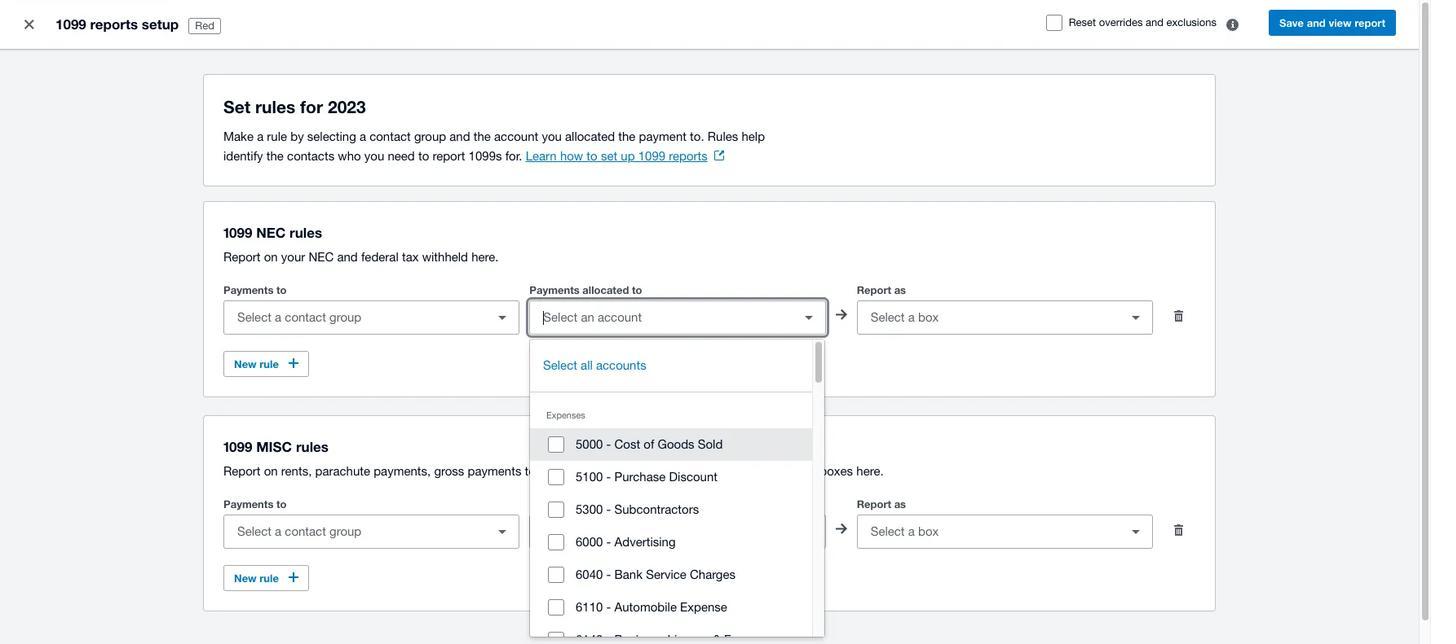 Task type: locate. For each thing, give the bounding box(es) containing it.
a up who
[[360, 130, 366, 144]]

report inside make a rule by selecting a contact group and the account you allocated the payment to. rules help identify the contacts who you need to report 1099s for.
[[433, 149, 465, 163]]

payments down the 1099 nec rules
[[223, 284, 273, 297]]

reset overrides and exclusions
[[1069, 16, 1217, 29]]

payments to field for 1099 nec rules
[[224, 303, 486, 333]]

2 new rule from the top
[[234, 572, 279, 585]]

Payments allocated to field
[[530, 303, 792, 333], [530, 517, 792, 548]]

automobile
[[614, 601, 677, 615]]

on down 'misc'
[[264, 465, 278, 479]]

a
[[257, 130, 264, 144], [360, 130, 366, 144]]

payments to down your
[[223, 284, 287, 297]]

overrides
[[1099, 16, 1143, 29]]

2 delete the empty rule image from the top
[[1163, 515, 1195, 547]]

1 vertical spatial expand list of boxes image
[[1120, 516, 1152, 549]]

payments allocated to for 1099 nec rules
[[529, 284, 642, 297]]

on
[[264, 250, 278, 264], [264, 465, 278, 479]]

to inside make a rule by selecting a contact group and the account you allocated the payment to. rules help identify the contacts who you need to report 1099s for.
[[418, 149, 429, 163]]

0 vertical spatial federal
[[361, 250, 399, 264]]

payments for payments allocated to field for 1099 misc rules
[[529, 498, 580, 511]]

report
[[1355, 16, 1385, 29], [433, 149, 465, 163]]

1 vertical spatial new
[[234, 572, 257, 585]]

1 report as from the top
[[857, 284, 906, 297]]

new rule button for misc
[[223, 566, 309, 592]]

0 vertical spatial report as field
[[858, 303, 1120, 333]]

and right your
[[337, 250, 358, 264]]

to down rents,
[[276, 498, 287, 511]]

payments to field down parachute
[[224, 517, 486, 548]]

new for misc
[[234, 572, 257, 585]]

here. right withheld
[[471, 250, 499, 264]]

1 as from the top
[[894, 284, 906, 297]]

2 new from the top
[[234, 572, 257, 585]]

1 vertical spatial payments to field
[[224, 517, 486, 548]]

reports left setup
[[90, 15, 138, 33]]

0 vertical spatial nec
[[256, 224, 286, 241]]

to down group
[[418, 149, 429, 163]]

0 vertical spatial report
[[1355, 16, 1385, 29]]

report inside button
[[1355, 16, 1385, 29]]

advertising
[[614, 536, 676, 550]]

allocated for 1099 nec rules
[[582, 284, 629, 297]]

1 vertical spatial new rule
[[234, 572, 279, 585]]

federal left withheld
[[361, 250, 399, 264]]

2 payments to field from the top
[[224, 517, 486, 548]]

1 horizontal spatial a
[[360, 130, 366, 144]]

1 horizontal spatial the
[[474, 130, 491, 144]]

0 vertical spatial rule
[[267, 130, 287, 144]]

rule inside make a rule by selecting a contact group and the account you allocated the payment to. rules help identify the contacts who you need to report 1099s for.
[[267, 130, 287, 144]]

the up up
[[618, 130, 636, 144]]

allocated for 1099 misc rules
[[582, 498, 629, 511]]

payments to field down report on your nec and federal tax withheld here.
[[224, 303, 486, 333]]

and right overrides
[[1146, 16, 1164, 29]]

0 vertical spatial here.
[[471, 250, 499, 264]]

save and view report
[[1279, 16, 1385, 29]]

0 vertical spatial payments to field
[[224, 303, 486, 333]]

rule for misc
[[260, 572, 279, 585]]

2 vertical spatial rules
[[296, 439, 329, 456]]

1 new rule from the top
[[234, 358, 279, 371]]

set
[[601, 149, 617, 163]]

0 vertical spatial tax
[[402, 250, 419, 264]]

payments up select
[[529, 284, 580, 297]]

0 horizontal spatial a
[[257, 130, 264, 144]]

0 horizontal spatial the
[[266, 149, 284, 163]]

reports down to.
[[669, 149, 708, 163]]

set
[[223, 97, 250, 117]]

1 vertical spatial report as field
[[858, 517, 1120, 548]]

new rule
[[234, 358, 279, 371], [234, 572, 279, 585]]

close rules image
[[13, 8, 46, 41]]

payments allocated to down 5100
[[529, 498, 642, 511]]

goods
[[658, 438, 694, 452]]

1099
[[55, 15, 86, 33], [638, 149, 665, 163], [223, 224, 252, 241], [223, 439, 252, 456]]

0 vertical spatial as
[[894, 284, 906, 297]]

expand list image
[[792, 302, 825, 334]]

payments to for nec
[[223, 284, 287, 297]]

4 - from the top
[[606, 536, 611, 550]]

1099 right "close rules" icon
[[55, 15, 86, 33]]

0 vertical spatial expand list of boxes image
[[1120, 302, 1152, 334]]

1 horizontal spatial nec
[[309, 250, 334, 264]]

6 - from the top
[[606, 601, 611, 615]]

1099 down identify
[[223, 224, 252, 241]]

2023
[[328, 97, 366, 117]]

new rule for nec
[[234, 358, 279, 371]]

red
[[195, 20, 214, 32]]

nec up your
[[256, 224, 286, 241]]

0 vertical spatial report as
[[857, 284, 906, 297]]

- inside button
[[606, 601, 611, 615]]

delete the empty rule image for 1099 misc rules
[[1163, 515, 1195, 547]]

payments down 'misc'
[[223, 498, 273, 511]]

1 vertical spatial delete the empty rule image
[[1163, 515, 1195, 547]]

1099 left 'misc'
[[223, 439, 252, 456]]

0 vertical spatial payments allocated to
[[529, 284, 642, 297]]

to
[[418, 149, 429, 163], [587, 149, 597, 163], [276, 284, 287, 297], [632, 284, 642, 297], [525, 465, 536, 479], [276, 498, 287, 511], [632, 498, 642, 511]]

you right who
[[364, 149, 384, 163]]

identify
[[223, 149, 263, 163]]

payments allocated to up all
[[529, 284, 642, 297]]

0 vertical spatial payments to
[[223, 284, 287, 297]]

-
[[606, 438, 611, 452], [606, 470, 611, 484], [606, 503, 611, 517], [606, 536, 611, 550], [606, 568, 611, 582], [606, 601, 611, 615]]

other
[[788, 465, 816, 479]]

here. right boxes
[[856, 465, 884, 479]]

5000 - cost of goods sold
[[576, 438, 723, 452]]

2 payments allocated to from the top
[[529, 498, 642, 511]]

by
[[290, 130, 304, 144]]

1 new rule button from the top
[[223, 351, 309, 378]]

2 as from the top
[[894, 498, 906, 511]]

2 payments allocated to field from the top
[[530, 517, 792, 548]]

save and view report button
[[1269, 10, 1396, 36]]

- right 6040
[[606, 568, 611, 582]]

2 expand list of boxes image from the top
[[1120, 516, 1152, 549]]

and inside button
[[1307, 16, 1326, 29]]

- left 'cost'
[[606, 438, 611, 452]]

1099 for 1099 misc rules
[[223, 439, 252, 456]]

- right 6110
[[606, 601, 611, 615]]

1 vertical spatial on
[[264, 465, 278, 479]]

allocated down 5100
[[582, 498, 629, 511]]

allocated up the select all accounts
[[582, 284, 629, 297]]

withheld
[[422, 250, 468, 264]]

attorney,
[[556, 465, 603, 479]]

1 new from the top
[[234, 358, 257, 371]]

5000 - cost of goods sold button
[[530, 429, 812, 462]]

up
[[621, 149, 635, 163]]

rule
[[267, 130, 287, 144], [260, 358, 279, 371], [260, 572, 279, 585]]

5100 - purchase discount button
[[530, 462, 812, 494]]

1 vertical spatial new rule button
[[223, 566, 309, 592]]

view
[[1329, 16, 1352, 29]]

nec right your
[[309, 250, 334, 264]]

0 vertical spatial reports
[[90, 15, 138, 33]]

contact
[[370, 130, 411, 144]]

allocated
[[565, 130, 615, 144], [582, 284, 629, 297], [582, 498, 629, 511]]

1 payments allocated to from the top
[[529, 284, 642, 297]]

- right 5100
[[606, 470, 611, 484]]

who
[[338, 149, 361, 163]]

expand list of contact groups image
[[486, 302, 519, 334]]

1 vertical spatial here.
[[856, 465, 884, 479]]

new rule for misc
[[234, 572, 279, 585]]

0 vertical spatial on
[[264, 250, 278, 264]]

and left view
[[1307, 16, 1326, 29]]

report down group
[[433, 149, 465, 163]]

0 vertical spatial you
[[542, 130, 562, 144]]

payments down the report on rents, parachute payments, gross payments to an attorney, federal income tax withheld, and other boxes here.
[[529, 498, 580, 511]]

1 vertical spatial rules
[[290, 224, 322, 241]]

5300 - subcontractors
[[576, 503, 699, 517]]

rules up your
[[290, 224, 322, 241]]

new rule button
[[223, 351, 309, 378], [223, 566, 309, 592]]

delete the empty rule image
[[1163, 300, 1195, 333], [1163, 515, 1195, 547]]

3 - from the top
[[606, 503, 611, 517]]

2 report as from the top
[[857, 498, 906, 511]]

payments,
[[374, 465, 431, 479]]

1 vertical spatial as
[[894, 498, 906, 511]]

6000 - advertising
[[576, 536, 676, 550]]

payments
[[223, 284, 273, 297], [529, 284, 580, 297], [223, 498, 273, 511], [529, 498, 580, 511]]

Report as field
[[858, 303, 1120, 333], [858, 517, 1120, 548]]

report as field for 1099 nec rules
[[858, 303, 1120, 333]]

learn
[[526, 149, 557, 163]]

0 vertical spatial allocated
[[565, 130, 615, 144]]

1 horizontal spatial federal
[[607, 465, 644, 479]]

2 a from the left
[[360, 130, 366, 144]]

how
[[560, 149, 583, 163]]

- for 6110
[[606, 601, 611, 615]]

1099 misc rules
[[223, 439, 329, 456]]

0 vertical spatial payments allocated to field
[[530, 303, 792, 333]]

1 vertical spatial federal
[[607, 465, 644, 479]]

rules for misc
[[296, 439, 329, 456]]

sold
[[698, 438, 723, 452]]

0 horizontal spatial report
[[433, 149, 465, 163]]

to left set
[[587, 149, 597, 163]]

1 vertical spatial rule
[[260, 358, 279, 371]]

1 expand list of boxes image from the top
[[1120, 302, 1152, 334]]

reports
[[90, 15, 138, 33], [669, 149, 708, 163]]

you
[[542, 130, 562, 144], [364, 149, 384, 163]]

1 payments to from the top
[[223, 284, 287, 297]]

1 vertical spatial report
[[433, 149, 465, 163]]

on left your
[[264, 250, 278, 264]]

of
[[644, 438, 654, 452]]

1 vertical spatial tax
[[691, 465, 708, 479]]

list box containing select all accounts
[[530, 340, 812, 645]]

payments to
[[223, 284, 287, 297], [223, 498, 287, 511]]

payments to down rents,
[[223, 498, 287, 511]]

0 vertical spatial new rule button
[[223, 351, 309, 378]]

6040 - bank service charges
[[576, 568, 735, 582]]

report
[[223, 250, 261, 264], [857, 284, 891, 297], [223, 465, 261, 479], [857, 498, 891, 511]]

need
[[388, 149, 415, 163]]

Payments to field
[[224, 303, 486, 333], [224, 517, 486, 548]]

0 horizontal spatial here.
[[471, 250, 499, 264]]

and right group
[[450, 130, 470, 144]]

tax down sold at the bottom
[[691, 465, 708, 479]]

for.
[[505, 149, 522, 163]]

tax
[[402, 250, 419, 264], [691, 465, 708, 479]]

1 payments allocated to field from the top
[[530, 303, 792, 333]]

a right make
[[257, 130, 264, 144]]

and
[[1146, 16, 1164, 29], [1307, 16, 1326, 29], [450, 130, 470, 144], [337, 250, 358, 264], [764, 465, 785, 479]]

1 on from the top
[[264, 250, 278, 264]]

5300
[[576, 503, 603, 517]]

federal down 'cost'
[[607, 465, 644, 479]]

1 vertical spatial you
[[364, 149, 384, 163]]

6110
[[576, 601, 603, 615]]

purchase
[[614, 470, 666, 484]]

2 vertical spatial allocated
[[582, 498, 629, 511]]

rules left for
[[255, 97, 295, 117]]

1 vertical spatial payments allocated to field
[[530, 517, 792, 548]]

an
[[539, 465, 552, 479]]

0 vertical spatial delete the empty rule image
[[1163, 300, 1195, 333]]

the up 1099s
[[474, 130, 491, 144]]

the right identify
[[266, 149, 284, 163]]

1 vertical spatial payments allocated to
[[529, 498, 642, 511]]

2 new rule button from the top
[[223, 566, 309, 592]]

2 vertical spatial rule
[[260, 572, 279, 585]]

2 - from the top
[[606, 470, 611, 484]]

6040
[[576, 568, 603, 582]]

select all accounts
[[543, 359, 646, 373]]

report right view
[[1355, 16, 1385, 29]]

clear overrides and exclusions image
[[1217, 8, 1249, 41]]

discount
[[669, 470, 718, 484]]

2 on from the top
[[264, 465, 278, 479]]

5 - from the top
[[606, 568, 611, 582]]

report on your nec and federal tax withheld here.
[[223, 250, 499, 264]]

1 horizontal spatial you
[[542, 130, 562, 144]]

allocated up the how
[[565, 130, 615, 144]]

1 horizontal spatial reports
[[669, 149, 708, 163]]

delete the empty rule image for 1099 nec rules
[[1163, 300, 1195, 333]]

1 payments to field from the top
[[224, 303, 486, 333]]

1 horizontal spatial report
[[1355, 16, 1385, 29]]

1 vertical spatial nec
[[309, 250, 334, 264]]

the
[[474, 130, 491, 144], [618, 130, 636, 144], [266, 149, 284, 163]]

you up learn
[[542, 130, 562, 144]]

1 vertical spatial payments to
[[223, 498, 287, 511]]

1 - from the top
[[606, 438, 611, 452]]

0 vertical spatial new rule
[[234, 358, 279, 371]]

list box
[[530, 340, 812, 645]]

- right the 6000 on the bottom left
[[606, 536, 611, 550]]

- for 6000
[[606, 536, 611, 550]]

here.
[[471, 250, 499, 264], [856, 465, 884, 479]]

account
[[494, 130, 538, 144]]

expand list of boxes image
[[1120, 302, 1152, 334], [1120, 516, 1152, 549]]

report as
[[857, 284, 906, 297], [857, 498, 906, 511]]

1099 for 1099 reports setup
[[55, 15, 86, 33]]

on for nec
[[264, 250, 278, 264]]

1 vertical spatial allocated
[[582, 284, 629, 297]]

group
[[530, 340, 825, 645]]

tax left withheld
[[402, 250, 419, 264]]

- right 5300
[[606, 503, 611, 517]]

rules up rents,
[[296, 439, 329, 456]]

2 payments to from the top
[[223, 498, 287, 511]]

set rules for 2023
[[223, 97, 366, 117]]

rules
[[255, 97, 295, 117], [290, 224, 322, 241], [296, 439, 329, 456]]

1 delete the empty rule image from the top
[[1163, 300, 1195, 333]]

2 report as field from the top
[[858, 517, 1120, 548]]

0 vertical spatial new
[[234, 358, 257, 371]]

1 vertical spatial report as
[[857, 498, 906, 511]]

1 report as field from the top
[[858, 303, 1120, 333]]

0 horizontal spatial reports
[[90, 15, 138, 33]]



Task type: describe. For each thing, give the bounding box(es) containing it.
5000
[[576, 438, 603, 452]]

subcontractors
[[614, 503, 699, 517]]

contacts
[[287, 149, 334, 163]]

1099 reports setup
[[55, 15, 179, 33]]

6110 - automobile expense
[[576, 601, 727, 615]]

payment
[[639, 130, 687, 144]]

payments
[[468, 465, 521, 479]]

1 horizontal spatial tax
[[691, 465, 708, 479]]

1099 nec rules
[[223, 224, 322, 241]]

6000 - advertising button
[[530, 527, 812, 559]]

payments allocated to for 1099 misc rules
[[529, 498, 642, 511]]

on for misc
[[264, 465, 278, 479]]

0 horizontal spatial federal
[[361, 250, 399, 264]]

new for nec
[[234, 358, 257, 371]]

- for 5300
[[606, 503, 611, 517]]

and left other
[[764, 465, 785, 479]]

bank
[[614, 568, 643, 582]]

learn how to set up 1099 reports link
[[526, 149, 724, 163]]

exclusions
[[1166, 16, 1217, 29]]

6040 - bank service charges button
[[530, 559, 812, 592]]

rule for nec
[[260, 358, 279, 371]]

misc
[[256, 439, 292, 456]]

your
[[281, 250, 305, 264]]

setup
[[142, 15, 179, 33]]

report as for 1099 nec rules
[[857, 284, 906, 297]]

gross
[[434, 465, 464, 479]]

income
[[648, 465, 688, 479]]

payments allocated to field for 1099 nec rules
[[530, 303, 792, 333]]

allocated inside make a rule by selecting a contact group and the account you allocated the payment to. rules help identify the contacts who you need to report 1099s for.
[[565, 130, 615, 144]]

1 a from the left
[[257, 130, 264, 144]]

charges
[[690, 568, 735, 582]]

5100 - purchase discount
[[576, 470, 718, 484]]

cost
[[614, 438, 640, 452]]

selecting
[[307, 130, 356, 144]]

to down your
[[276, 284, 287, 297]]

report on rents, parachute payments, gross payments to an attorney, federal income tax withheld, and other boxes here.
[[223, 465, 884, 479]]

1 vertical spatial reports
[[669, 149, 708, 163]]

payments for payments allocated to field related to 1099 nec rules
[[529, 284, 580, 297]]

all
[[581, 359, 593, 373]]

learn how to set up 1099 reports
[[526, 149, 708, 163]]

rules
[[708, 130, 738, 144]]

0 horizontal spatial tax
[[402, 250, 419, 264]]

report as for 1099 misc rules
[[857, 498, 906, 511]]

payments for 1099 misc rules's payments to field
[[223, 498, 273, 511]]

make a rule by selecting a contact group and the account you allocated the payment to. rules help identify the contacts who you need to report 1099s for.
[[223, 130, 765, 163]]

6000
[[576, 536, 603, 550]]

group
[[414, 130, 446, 144]]

as for 1099 nec rules
[[894, 284, 906, 297]]

boxes
[[820, 465, 853, 479]]

expenses
[[546, 411, 585, 421]]

rents,
[[281, 465, 312, 479]]

to down purchase at the bottom left of the page
[[632, 498, 642, 511]]

- for 5100
[[606, 470, 611, 484]]

report as field for 1099 misc rules
[[858, 517, 1120, 548]]

2 horizontal spatial the
[[618, 130, 636, 144]]

1 horizontal spatial here.
[[856, 465, 884, 479]]

payments to field for 1099 misc rules
[[224, 517, 486, 548]]

to left an
[[525, 465, 536, 479]]

1099 for 1099 nec rules
[[223, 224, 252, 241]]

1099s
[[469, 149, 502, 163]]

select all accounts button
[[530, 350, 812, 382]]

- for 6040
[[606, 568, 611, 582]]

make
[[223, 130, 254, 144]]

1099 down payment
[[638, 149, 665, 163]]

select
[[543, 359, 577, 373]]

0 vertical spatial rules
[[255, 97, 295, 117]]

payments to for misc
[[223, 498, 287, 511]]

as for 1099 misc rules
[[894, 498, 906, 511]]

group containing select all accounts
[[530, 340, 825, 645]]

parachute
[[315, 465, 370, 479]]

to up accounts
[[632, 284, 642, 297]]

new rule button for nec
[[223, 351, 309, 378]]

expand list of boxes image for 1099 nec rules
[[1120, 302, 1152, 334]]

save
[[1279, 16, 1304, 29]]

5100
[[576, 470, 603, 484]]

expense
[[680, 601, 727, 615]]

for
[[300, 97, 323, 117]]

0 horizontal spatial you
[[364, 149, 384, 163]]

payments allocated to field for 1099 misc rules
[[530, 517, 792, 548]]

reset
[[1069, 16, 1096, 29]]

- for 5000
[[606, 438, 611, 452]]

to.
[[690, 130, 704, 144]]

help
[[742, 130, 765, 144]]

and inside make a rule by selecting a contact group and the account you allocated the payment to. rules help identify the contacts who you need to report 1099s for.
[[450, 130, 470, 144]]

service
[[646, 568, 686, 582]]

expand list of boxes image for 1099 misc rules
[[1120, 516, 1152, 549]]

accounts
[[596, 359, 646, 373]]

withheld,
[[711, 465, 761, 479]]

payments for payments to field corresponding to 1099 nec rules
[[223, 284, 273, 297]]

6110 - automobile expense button
[[530, 592, 812, 625]]

0 horizontal spatial nec
[[256, 224, 286, 241]]

rules for nec
[[290, 224, 322, 241]]

5300 - subcontractors button
[[530, 494, 812, 527]]

expand list of contact groups image
[[486, 516, 519, 549]]



Task type: vqa. For each thing, say whether or not it's contained in the screenshot.
Delete line item icon
no



